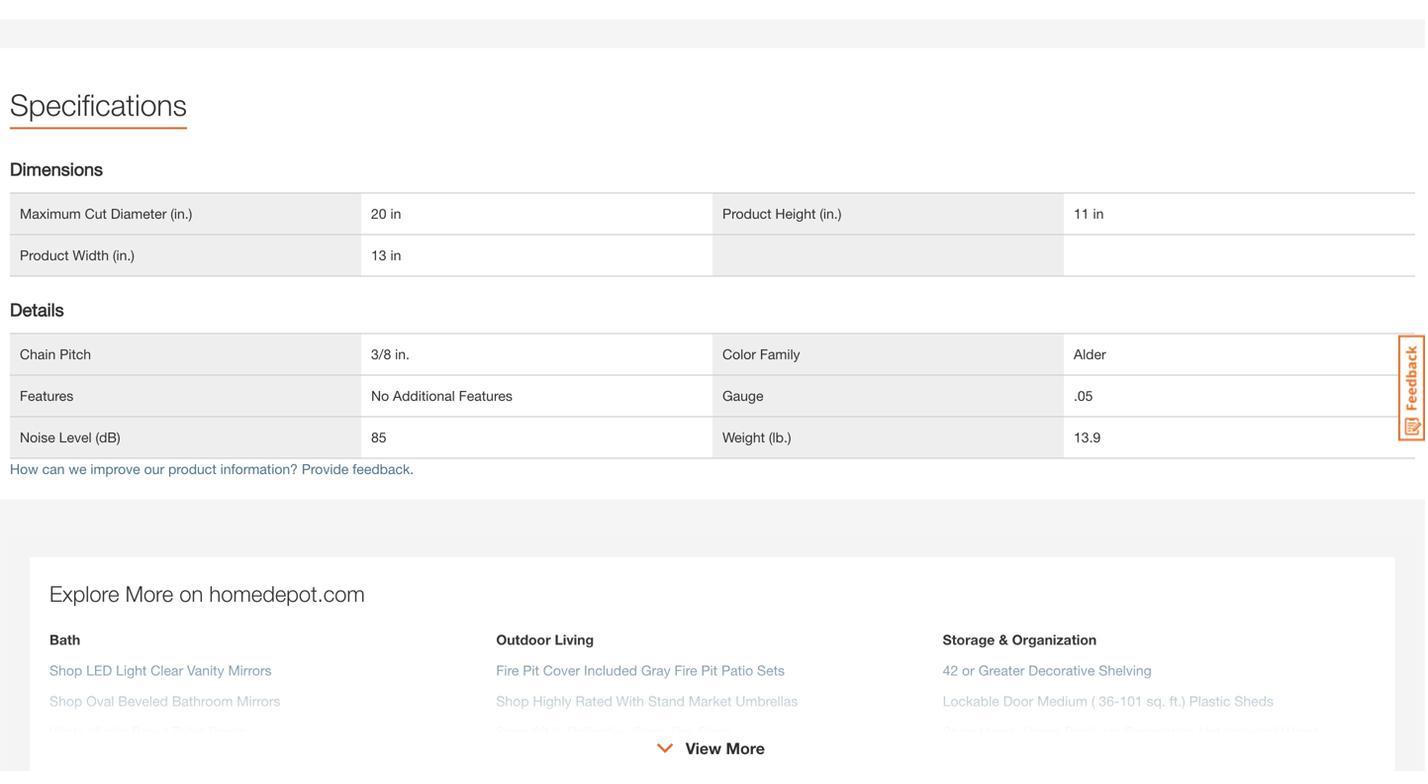 Task type: vqa. For each thing, say whether or not it's contained in the screenshot.
the topmost 20
yes



Task type: describe. For each thing, give the bounding box(es) containing it.
wood
[[1282, 724, 1318, 740]]

width
[[73, 247, 109, 263]]

light
[[116, 662, 147, 679]]

shop highly rated with stand market umbrellas
[[496, 693, 798, 709]]

0 vertical spatial included
[[584, 662, 637, 679]]

provide
[[302, 461, 349, 477]]

sq.
[[1147, 693, 1166, 709]]

specifications
[[10, 87, 187, 122]]

bathroom
[[172, 693, 233, 709]]

white
[[49, 724, 85, 740]]

lockable door medium ( 36-101 sq. ft.) plastic sheds link
[[943, 693, 1274, 709]]

101
[[1120, 693, 1143, 709]]

height
[[775, 205, 816, 221]]

lockable door medium ( 36-101 sq. ft.) plastic sheds
[[943, 693, 1274, 709]]

details
[[10, 299, 64, 320]]

shop handy home products foundation not included wood sheds link
[[943, 724, 1318, 761]]

2 glass from the left
[[697, 724, 732, 740]]

with
[[616, 693, 644, 709]]

20 in
[[371, 205, 401, 221]]

fire for shop 20 lb reflective glass fire glass
[[671, 724, 694, 740]]

shop armen living outdoor lounge furniture
[[496, 754, 778, 771]]

door
[[1003, 693, 1034, 709]]

11 in
[[1074, 205, 1104, 221]]

fire for fire pit cover included gray fire pit patio sets
[[675, 662, 697, 679]]

shop 20 lb reflective glass fire glass
[[496, 724, 732, 740]]

no
[[371, 387, 389, 404]]

bowls
[[208, 724, 246, 740]]

shop for shop 20 lb reflective glass fire glass
[[496, 724, 529, 740]]

in for 20 in
[[390, 205, 401, 221]]

1 vertical spatial mirrors
[[237, 693, 280, 709]]

no additional features
[[371, 387, 513, 404]]

1 glass from the left
[[632, 724, 667, 740]]

lb
[[552, 724, 563, 740]]

handy
[[980, 724, 1020, 740]]

lounge
[[673, 754, 719, 771]]

homedepot.com
[[209, 581, 365, 606]]

more link image
[[657, 743, 675, 754]]

fire down outdoor living
[[496, 662, 519, 679]]

storage & organization
[[943, 632, 1097, 648]]

or
[[962, 662, 975, 679]]

1 vertical spatial outdoor
[[618, 754, 669, 771]]

ft.)
[[1170, 693, 1186, 709]]

shop oval beveled bathroom mirrors link
[[49, 693, 280, 709]]

market
[[689, 693, 732, 709]]

shop led light clear vanity mirrors link
[[49, 662, 272, 679]]

rated for with
[[576, 693, 612, 709]]

0 vertical spatial living
[[555, 632, 594, 648]]

shop handy home products foundation not included wood sheds
[[943, 724, 1318, 761]]

13
[[371, 247, 387, 263]]

view
[[686, 739, 722, 758]]

feedback link image
[[1399, 335, 1425, 441]]

shop highly rated with stand market umbrellas link
[[496, 693, 798, 709]]

3/8 in.
[[371, 346, 410, 362]]

organization
[[1012, 632, 1097, 648]]

medium
[[1037, 693, 1088, 709]]

shop led light clear vanity mirrors
[[49, 662, 272, 679]]

cover
[[543, 662, 580, 679]]

how can we improve our product information? provide feedback. link
[[10, 461, 414, 477]]

storage
[[943, 632, 995, 648]]

0 vertical spatial mirrors
[[228, 662, 272, 679]]

0 horizontal spatial outdoor
[[496, 632, 551, 648]]

shop for shop oval beveled bathroom mirrors
[[49, 693, 82, 709]]

vanity
[[187, 662, 224, 679]]

chain pitch
[[20, 346, 91, 362]]

level
[[59, 429, 92, 445]]

how can we improve our product information? provide feedback.
[[10, 461, 414, 477]]

color
[[723, 346, 756, 362]]

color family
[[723, 346, 800, 362]]

feedback.
[[353, 461, 414, 477]]

rated for toilet
[[131, 724, 168, 740]]

view more button
[[686, 736, 765, 760]]

maximum cut diameter (in.)
[[20, 205, 192, 221]]

shop for shop highly rated with stand market umbrellas
[[496, 693, 529, 709]]

product height (in.)
[[723, 205, 842, 221]]

greater
[[979, 662, 1025, 679]]

explore more on homedepot.com
[[49, 581, 365, 606]]

0 horizontal spatial 20
[[371, 205, 387, 221]]

(
[[1092, 693, 1095, 709]]

in for 13 in
[[390, 247, 401, 263]]

pitch
[[60, 346, 91, 362]]

(db)
[[95, 429, 120, 445]]

42
[[943, 662, 958, 679]]

chain
[[20, 346, 56, 362]]

alder
[[1074, 346, 1106, 362]]

13.9
[[1074, 429, 1101, 445]]



Task type: locate. For each thing, give the bounding box(es) containing it.
gauge
[[723, 387, 764, 404]]

shop
[[49, 662, 82, 679], [49, 693, 82, 709], [496, 693, 529, 709], [496, 724, 529, 740], [943, 724, 976, 740], [496, 754, 529, 771]]

1 horizontal spatial (in.)
[[170, 205, 192, 221]]

0 horizontal spatial features
[[20, 387, 73, 404]]

we
[[69, 461, 87, 477]]

13 in
[[371, 247, 401, 263]]

shop for shop handy home products foundation not included wood sheds
[[943, 724, 976, 740]]

0 horizontal spatial more
[[125, 581, 173, 606]]

1 pit from the left
[[523, 662, 539, 679]]

beveled
[[118, 693, 168, 709]]

armen
[[533, 754, 573, 771]]

85
[[371, 429, 387, 445]]

0 vertical spatial sheds
[[1235, 693, 1274, 709]]

outdoor up cover
[[496, 632, 551, 648]]

0 vertical spatial product
[[723, 205, 772, 221]]

shop left lb at the left bottom of the page
[[496, 724, 529, 740]]

shop 20 lb reflective glass fire glass link
[[496, 724, 732, 740]]

fire
[[496, 662, 519, 679], [675, 662, 697, 679], [671, 724, 694, 740]]

0 horizontal spatial pit
[[523, 662, 539, 679]]

view more
[[686, 739, 765, 758]]

living
[[555, 632, 594, 648], [577, 754, 614, 771]]

shop down outdoor living
[[496, 693, 529, 709]]

highly
[[533, 693, 572, 709], [89, 724, 128, 740]]

weight
[[723, 429, 765, 445]]

reflective
[[567, 724, 628, 740]]

1 vertical spatial highly
[[89, 724, 128, 740]]

in right 11
[[1093, 205, 1104, 221]]

glass up more link image
[[632, 724, 667, 740]]

1 vertical spatial sheds
[[943, 744, 982, 761]]

patio
[[722, 662, 753, 679]]

shop down "lockable"
[[943, 724, 976, 740]]

included right not on the right bottom of page
[[1225, 724, 1278, 740]]

included inside "shop handy home products foundation not included wood sheds"
[[1225, 724, 1278, 740]]

product
[[723, 205, 772, 221], [20, 247, 69, 263]]

1 horizontal spatial included
[[1225, 724, 1278, 740]]

11
[[1074, 205, 1089, 221]]

in up '13 in'
[[390, 205, 401, 221]]

1 vertical spatial included
[[1225, 724, 1278, 740]]

outdoor living
[[496, 632, 594, 648]]

features
[[20, 387, 73, 404], [459, 387, 513, 404]]

shop oval beveled bathroom mirrors
[[49, 693, 280, 709]]

1 horizontal spatial rated
[[576, 693, 612, 709]]

included up with
[[584, 662, 637, 679]]

(in.) for product height (in.)
[[820, 205, 842, 221]]

sheds right the plastic
[[1235, 693, 1274, 709]]

weight (lb.)
[[723, 429, 791, 445]]

noise
[[20, 429, 55, 445]]

0 vertical spatial rated
[[576, 693, 612, 709]]

more for explore
[[125, 581, 173, 606]]

pit
[[523, 662, 539, 679], [701, 662, 718, 679]]

our
[[144, 461, 164, 477]]

oval
[[86, 693, 114, 709]]

0 horizontal spatial highly
[[89, 724, 128, 740]]

family
[[760, 346, 800, 362]]

bath
[[49, 632, 80, 648]]

fire right gray
[[675, 662, 697, 679]]

1 horizontal spatial pit
[[701, 662, 718, 679]]

product width (in.)
[[20, 247, 135, 263]]

sets
[[757, 662, 785, 679]]

2 pit from the left
[[701, 662, 718, 679]]

living up cover
[[555, 632, 594, 648]]

1 vertical spatial more
[[726, 739, 765, 758]]

in.
[[395, 346, 410, 362]]

sheds inside "shop handy home products foundation not included wood sheds"
[[943, 744, 982, 761]]

glass
[[632, 724, 667, 740], [697, 724, 732, 740]]

clear
[[151, 662, 183, 679]]

umbrellas
[[736, 693, 798, 709]]

product left height
[[723, 205, 772, 221]]

foundation
[[1125, 724, 1195, 740]]

toilet
[[172, 724, 205, 740]]

fire pit cover included gray fire pit patio sets link
[[496, 662, 785, 679]]

1 horizontal spatial glass
[[697, 724, 732, 740]]

product for product width (in.)
[[20, 247, 69, 263]]

how
[[10, 461, 38, 477]]

.05
[[1074, 387, 1093, 404]]

0 horizontal spatial glass
[[632, 724, 667, 740]]

0 horizontal spatial product
[[20, 247, 69, 263]]

2 horizontal spatial (in.)
[[820, 205, 842, 221]]

shop left armen
[[496, 754, 529, 771]]

(in.) right height
[[820, 205, 842, 221]]

outdoor down more link image
[[618, 754, 669, 771]]

mirrors right vanity
[[228, 662, 272, 679]]

0 horizontal spatial included
[[584, 662, 637, 679]]

more left on
[[125, 581, 173, 606]]

white highly rated toilet bowls link
[[49, 724, 246, 740]]

shop for shop armen living outdoor lounge furniture
[[496, 754, 529, 771]]

20 up the 13
[[371, 205, 387, 221]]

product for product height (in.)
[[723, 205, 772, 221]]

furniture
[[723, 754, 778, 771]]

1 horizontal spatial 20
[[533, 724, 548, 740]]

1 horizontal spatial sheds
[[1235, 693, 1274, 709]]

highly down oval
[[89, 724, 128, 740]]

noise level (db)
[[20, 429, 120, 445]]

2 features from the left
[[459, 387, 513, 404]]

36-
[[1099, 693, 1120, 709]]

highly up lb at the left bottom of the page
[[533, 693, 572, 709]]

sheds down handy
[[943, 744, 982, 761]]

1 vertical spatial living
[[577, 754, 614, 771]]

living down reflective
[[577, 754, 614, 771]]

1 features from the left
[[20, 387, 73, 404]]

diameter
[[111, 205, 167, 221]]

mirrors up bowls
[[237, 693, 280, 709]]

rated down beveled
[[131, 724, 168, 740]]

shop up the white
[[49, 693, 82, 709]]

rated
[[576, 693, 612, 709], [131, 724, 168, 740]]

20 left lb at the left bottom of the page
[[533, 724, 548, 740]]

more
[[125, 581, 173, 606], [726, 739, 765, 758]]

0 horizontal spatial rated
[[131, 724, 168, 740]]

fire up more link image
[[671, 724, 694, 740]]

white highly rated toilet bowls
[[49, 724, 246, 740]]

product down maximum
[[20, 247, 69, 263]]

pit left patio
[[701, 662, 718, 679]]

&
[[999, 632, 1008, 648]]

rated up reflective
[[576, 693, 612, 709]]

1 horizontal spatial product
[[723, 205, 772, 221]]

decorative
[[1029, 662, 1095, 679]]

pit left cover
[[523, 662, 539, 679]]

lockable
[[943, 693, 999, 709]]

product
[[168, 461, 216, 477]]

plastic
[[1189, 693, 1231, 709]]

glass down market
[[697, 724, 732, 740]]

(in.) for product width (in.)
[[113, 247, 135, 263]]

0 vertical spatial outdoor
[[496, 632, 551, 648]]

(lb.)
[[769, 429, 791, 445]]

42 or greater decorative shelving
[[943, 662, 1152, 679]]

features right additional
[[459, 387, 513, 404]]

dimensions
[[10, 158, 103, 179]]

1 vertical spatial product
[[20, 247, 69, 263]]

explore
[[49, 581, 119, 606]]

0 vertical spatial highly
[[533, 693, 572, 709]]

1 horizontal spatial more
[[726, 739, 765, 758]]

improve
[[90, 461, 140, 477]]

cut
[[85, 205, 107, 221]]

0 horizontal spatial (in.)
[[113, 247, 135, 263]]

highly for shop
[[533, 693, 572, 709]]

not
[[1199, 724, 1221, 740]]

more right view
[[726, 739, 765, 758]]

home
[[1024, 724, 1061, 740]]

led
[[86, 662, 112, 679]]

(in.) right width
[[113, 247, 135, 263]]

0 vertical spatial 20
[[371, 205, 387, 221]]

1 horizontal spatial highly
[[533, 693, 572, 709]]

products
[[1065, 724, 1121, 740]]

1 horizontal spatial features
[[459, 387, 513, 404]]

1 horizontal spatial outdoor
[[618, 754, 669, 771]]

shop inside "shop handy home products foundation not included wood sheds"
[[943, 724, 976, 740]]

shop down bath
[[49, 662, 82, 679]]

more for view
[[726, 739, 765, 758]]

1 vertical spatial 20
[[533, 724, 548, 740]]

0 horizontal spatial sheds
[[943, 744, 982, 761]]

features down the chain
[[20, 387, 73, 404]]

gray
[[641, 662, 671, 679]]

included
[[584, 662, 637, 679], [1225, 724, 1278, 740]]

in right the 13
[[390, 247, 401, 263]]

shop for shop led light clear vanity mirrors
[[49, 662, 82, 679]]

mirrors
[[228, 662, 272, 679], [237, 693, 280, 709]]

highly for white
[[89, 724, 128, 740]]

(in.) right the diameter on the top left of the page
[[170, 205, 192, 221]]

0 vertical spatial more
[[125, 581, 173, 606]]

fire pit cover included gray fire pit patio sets
[[496, 662, 785, 679]]

in for 11 in
[[1093, 205, 1104, 221]]

1 vertical spatial rated
[[131, 724, 168, 740]]

(in.)
[[170, 205, 192, 221], [820, 205, 842, 221], [113, 247, 135, 263]]

20
[[371, 205, 387, 221], [533, 724, 548, 740]]

more inside button
[[726, 739, 765, 758]]



